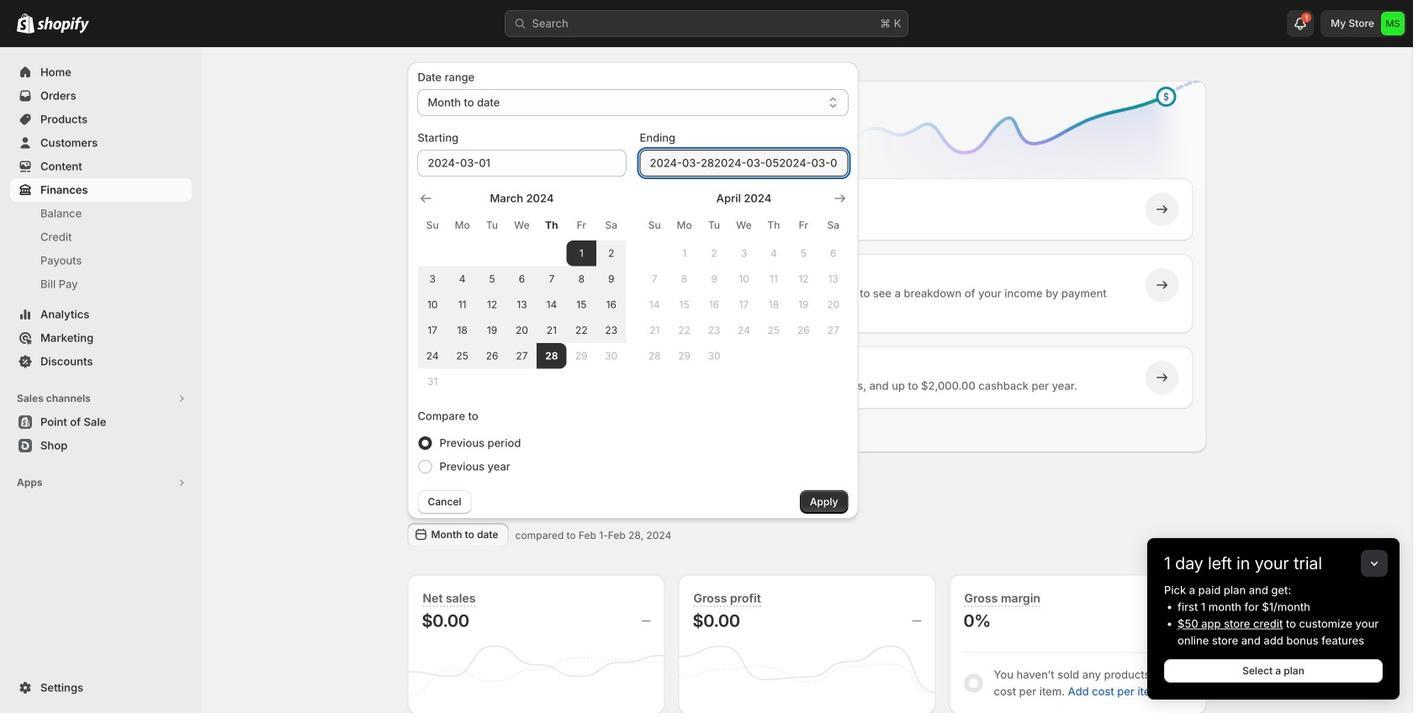 Task type: describe. For each thing, give the bounding box(es) containing it.
monday element for 1st sunday 'element' from the right
[[669, 210, 699, 241]]

tuesday element for 2nd sunday 'element' from right
[[477, 210, 507, 241]]

monday element for 2nd sunday 'element' from right
[[447, 210, 477, 241]]

friday element for 1st grid from the right saturday element
[[789, 210, 818, 241]]

2 grid from the left
[[640, 190, 848, 369]]

wednesday element for tuesday element for 2nd sunday 'element' from right
[[507, 210, 537, 241]]

shopify image
[[17, 13, 34, 33]]

saturday element for 1st grid from the right
[[818, 210, 848, 241]]

thursday element for friday element for 2nd grid from right's saturday element
[[537, 210, 567, 241]]

2 sunday element from the left
[[640, 210, 669, 241]]



Task type: vqa. For each thing, say whether or not it's contained in the screenshot.
Search countries TEXT FIELD
no



Task type: locate. For each thing, give the bounding box(es) containing it.
1 friday element from the left
[[567, 210, 596, 241]]

saturday element
[[596, 210, 626, 241], [818, 210, 848, 241]]

None text field
[[418, 150, 626, 177], [640, 150, 848, 177], [418, 150, 626, 177], [640, 150, 848, 177]]

shopify image
[[37, 17, 89, 33]]

thursday element for friday element related to 1st grid from the right saturday element
[[759, 210, 789, 241]]

0 horizontal spatial saturday element
[[596, 210, 626, 241]]

1 wednesday element from the left
[[507, 210, 537, 241]]

1 horizontal spatial sunday element
[[640, 210, 669, 241]]

1 thursday element from the left
[[537, 210, 567, 241]]

0 horizontal spatial thursday element
[[537, 210, 567, 241]]

1 horizontal spatial thursday element
[[759, 210, 789, 241]]

line chart image
[[825, 77, 1210, 215]]

1 sunday element from the left
[[418, 210, 447, 241]]

1 horizontal spatial wednesday element
[[729, 210, 759, 241]]

1 tuesday element from the left
[[477, 210, 507, 241]]

0 horizontal spatial monday element
[[447, 210, 477, 241]]

friday element
[[567, 210, 596, 241], [789, 210, 818, 241]]

0 horizontal spatial friday element
[[567, 210, 596, 241]]

saturday element for 2nd grid from right
[[596, 210, 626, 241]]

monday element
[[447, 210, 477, 241], [669, 210, 699, 241]]

1 horizontal spatial grid
[[640, 190, 848, 369]]

set up shopify payments image
[[444, 277, 461, 294]]

2 thursday element from the left
[[759, 210, 789, 241]]

2 friday element from the left
[[789, 210, 818, 241]]

1 horizontal spatial saturday element
[[818, 210, 848, 241]]

0 horizontal spatial sunday element
[[418, 210, 447, 241]]

1 horizontal spatial monday element
[[669, 210, 699, 241]]

thursday element
[[537, 210, 567, 241], [759, 210, 789, 241]]

2 wednesday element from the left
[[729, 210, 759, 241]]

0 horizontal spatial wednesday element
[[507, 210, 537, 241]]

2 monday element from the left
[[669, 210, 699, 241]]

0 horizontal spatial grid
[[418, 190, 626, 394]]

1 horizontal spatial friday element
[[789, 210, 818, 241]]

select a plan image
[[444, 201, 461, 218]]

1 grid from the left
[[418, 190, 626, 394]]

2 saturday element from the left
[[818, 210, 848, 241]]

tuesday element for 1st sunday 'element' from the right
[[699, 210, 729, 241]]

1 monday element from the left
[[447, 210, 477, 241]]

tuesday element
[[477, 210, 507, 241], [699, 210, 729, 241]]

2 tuesday element from the left
[[699, 210, 729, 241]]

0 horizontal spatial tuesday element
[[477, 210, 507, 241]]

1 horizontal spatial tuesday element
[[699, 210, 729, 241]]

grid
[[418, 190, 626, 394], [640, 190, 848, 369]]

1 saturday element from the left
[[596, 210, 626, 241]]

my store image
[[1381, 12, 1405, 35]]

friday element for 2nd grid from right's saturday element
[[567, 210, 596, 241]]

wednesday element for 1st sunday 'element' from the right's tuesday element
[[729, 210, 759, 241]]

wednesday element
[[507, 210, 537, 241], [729, 210, 759, 241]]

sunday element
[[418, 210, 447, 241], [640, 210, 669, 241]]



